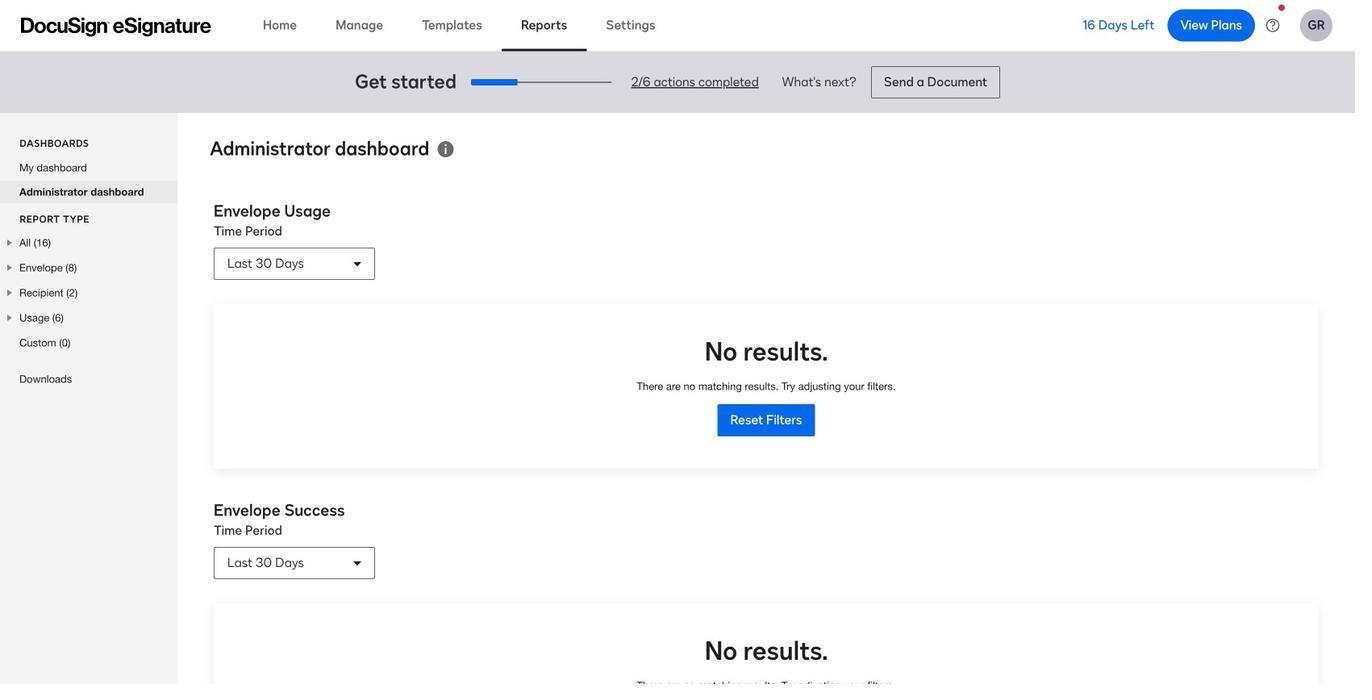 Task type: vqa. For each thing, say whether or not it's contained in the screenshot.
DocuSign eSignature image
yes



Task type: locate. For each thing, give the bounding box(es) containing it.
docusign esignature image
[[21, 17, 211, 37]]



